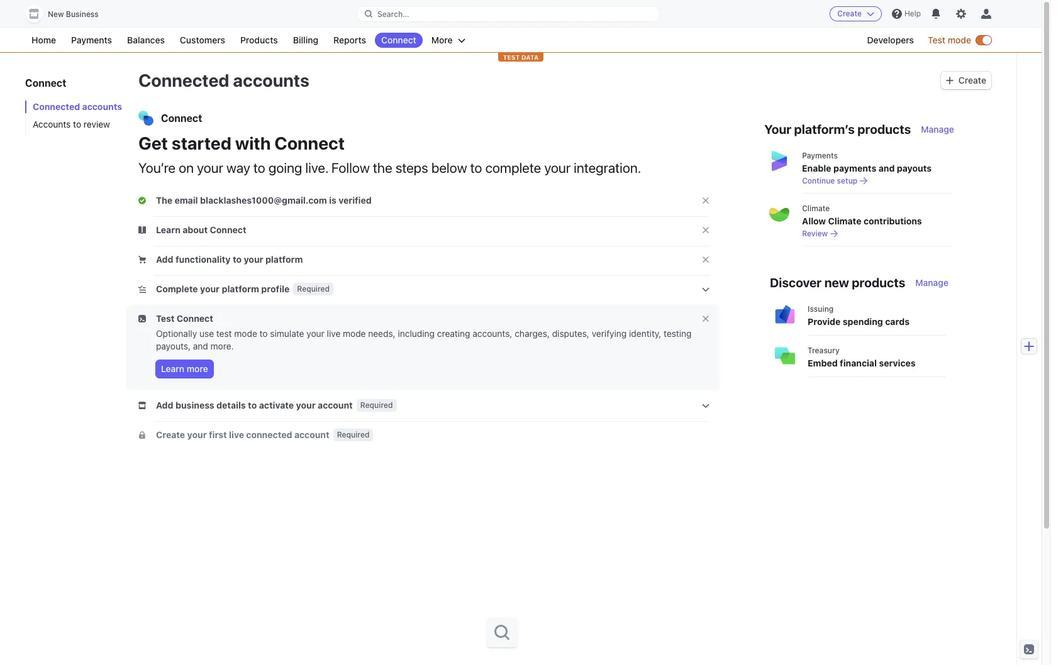 Task type: locate. For each thing, give the bounding box(es) containing it.
learn for learn more
[[161, 364, 184, 374]]

learn left about at left top
[[156, 225, 181, 235]]

more button
[[425, 33, 472, 48]]

accounts up review
[[82, 101, 122, 112]]

1 horizontal spatial payments
[[802, 151, 838, 160]]

connect inside get started with connect you're on your way to going live. follow the steps below to complete your integration.
[[275, 133, 345, 154]]

0 vertical spatial accounts
[[233, 70, 310, 91]]

svg image inside test connect dropdown button
[[138, 315, 146, 323]]

1 vertical spatial learn
[[161, 364, 184, 374]]

reports link
[[327, 33, 373, 48]]

connected accounts down "customers" link
[[138, 70, 310, 91]]

0 vertical spatial test
[[928, 35, 946, 45]]

0 vertical spatial manage
[[921, 124, 955, 135]]

0 vertical spatial learn
[[156, 225, 181, 235]]

0 horizontal spatial live
[[229, 430, 244, 440]]

svg image inside complete your platform profile dropdown button
[[138, 286, 146, 293]]

steps
[[396, 160, 428, 176]]

add business details to activate your account button
[[138, 400, 355, 412]]

1 vertical spatial required
[[360, 401, 393, 410]]

2 horizontal spatial mode
[[948, 35, 972, 45]]

follow
[[332, 160, 370, 176]]

products for your platform's products
[[858, 122, 911, 137]]

1 vertical spatial create button
[[941, 72, 992, 89]]

1 horizontal spatial mode
[[343, 328, 366, 339]]

products up payments enable payments and payouts
[[858, 122, 911, 137]]

1 vertical spatial payments
[[802, 151, 838, 160]]

payments inside "link"
[[71, 35, 112, 45]]

1 horizontal spatial and
[[879, 163, 895, 174]]

connect up the add functionality to your platform
[[210, 225, 246, 235]]

setup
[[837, 176, 858, 186]]

get started with connect you're on your way to going live. follow the steps below to complete your integration.
[[138, 133, 641, 176]]

including
[[398, 328, 435, 339]]

1 vertical spatial create
[[959, 75, 987, 86]]

connect link
[[375, 33, 423, 48]]

and
[[879, 163, 895, 174], [193, 341, 208, 352]]

live right first
[[229, 430, 244, 440]]

required for complete your platform profile
[[297, 284, 330, 294]]

and down use
[[193, 341, 208, 352]]

1 horizontal spatial connected accounts
[[138, 70, 310, 91]]

0 vertical spatial connected
[[138, 70, 229, 91]]

to inside add business details to activate your account dropdown button
[[248, 400, 257, 411]]

4 svg image from the top
[[138, 432, 146, 439]]

svg image for the email blacklashes1000@gmail.com is verified
[[138, 197, 146, 205]]

new business button
[[25, 5, 111, 23]]

connect
[[381, 35, 416, 45], [25, 77, 66, 89], [161, 113, 202, 124], [275, 133, 345, 154], [210, 225, 246, 235], [177, 313, 213, 324]]

connected up accounts
[[33, 101, 80, 112]]

svg image inside create button
[[946, 77, 954, 84]]

live.
[[305, 160, 328, 176]]

products up issuing provide spending cards
[[852, 276, 906, 290]]

create button up developers
[[830, 6, 882, 21]]

svg image inside 'learn about connect' 'dropdown button'
[[138, 227, 146, 234]]

complete your platform profile button
[[138, 283, 292, 296]]

more
[[432, 35, 453, 45]]

1 horizontal spatial create
[[838, 9, 862, 18]]

manage link
[[921, 123, 955, 136], [916, 277, 949, 289]]

account
[[318, 400, 353, 411], [294, 430, 330, 440]]

is
[[329, 195, 337, 206]]

your
[[765, 122, 792, 137]]

2 horizontal spatial create
[[959, 75, 987, 86]]

your right complete
[[545, 160, 571, 176]]

0 vertical spatial products
[[858, 122, 911, 137]]

1 vertical spatial products
[[852, 276, 906, 290]]

create button
[[830, 6, 882, 21], [941, 72, 992, 89]]

0 vertical spatial platform
[[266, 254, 303, 265]]

create down business
[[156, 430, 185, 440]]

and inside the optionally use test mode to simulate your live mode needs, including creating accounts, charges, disputes, verifying identity, testing payouts, and more.
[[193, 341, 208, 352]]

creating
[[437, 328, 470, 339]]

0 horizontal spatial connected accounts
[[33, 101, 122, 112]]

use
[[199, 328, 214, 339]]

0 horizontal spatial create button
[[830, 6, 882, 21]]

to left simulate
[[260, 328, 268, 339]]

reports
[[334, 35, 366, 45]]

learn more
[[161, 364, 208, 374]]

create button down test mode
[[941, 72, 992, 89]]

1 add from the top
[[156, 254, 173, 265]]

more.
[[211, 341, 234, 352]]

svg image for complete your platform profile
[[138, 286, 146, 293]]

account right activate
[[318, 400, 353, 411]]

to right details
[[248, 400, 257, 411]]

simulate
[[270, 328, 304, 339]]

accounts down products link on the top left
[[233, 70, 310, 91]]

verifying
[[592, 328, 627, 339]]

2 vertical spatial create
[[156, 430, 185, 440]]

svg image down 'learn about connect' 'dropdown button' on the left top of the page
[[138, 256, 146, 264]]

way
[[227, 160, 250, 176]]

1 horizontal spatial accounts
[[233, 70, 310, 91]]

3 svg image from the top
[[138, 315, 146, 323]]

svg image left complete
[[138, 286, 146, 293]]

customers link
[[174, 33, 232, 48]]

0 vertical spatial and
[[879, 163, 895, 174]]

manage for discover new products
[[916, 278, 949, 288]]

account inside dropdown button
[[318, 400, 353, 411]]

2 vertical spatial required
[[337, 430, 370, 440]]

accounts
[[33, 119, 71, 130]]

connect up use
[[177, 313, 213, 324]]

svg image
[[946, 77, 954, 84], [138, 256, 146, 264], [138, 286, 146, 293], [138, 402, 146, 410]]

0 horizontal spatial accounts
[[82, 101, 122, 112]]

1 vertical spatial add
[[156, 400, 173, 411]]

to
[[73, 119, 81, 130], [254, 160, 265, 176], [470, 160, 482, 176], [233, 254, 242, 265], [260, 328, 268, 339], [248, 400, 257, 411]]

1 horizontal spatial platform
[[266, 254, 303, 265]]

your inside the optionally use test mode to simulate your live mode needs, including creating accounts, charges, disputes, verifying identity, testing payouts, and more.
[[307, 328, 325, 339]]

payouts,
[[156, 341, 191, 352]]

0 horizontal spatial test
[[156, 313, 175, 324]]

manage link for discover new products
[[916, 277, 949, 289]]

0 horizontal spatial payments
[[71, 35, 112, 45]]

0 horizontal spatial mode
[[234, 328, 257, 339]]

1 vertical spatial and
[[193, 341, 208, 352]]

payments for payments enable payments and payouts
[[802, 151, 838, 160]]

0 vertical spatial manage link
[[921, 123, 955, 136]]

discover
[[770, 276, 822, 290]]

manage for your platform's products
[[921, 124, 955, 135]]

1 horizontal spatial create button
[[941, 72, 992, 89]]

create down test mode
[[959, 75, 987, 86]]

payments up enable
[[802, 151, 838, 160]]

0 vertical spatial live
[[327, 328, 341, 339]]

svg image down test mode
[[946, 77, 954, 84]]

payments
[[834, 163, 877, 174]]

provide
[[808, 317, 841, 327]]

to down connected accounts link
[[73, 119, 81, 130]]

your right activate
[[296, 400, 316, 411]]

svg image left business
[[138, 402, 146, 410]]

2 svg image from the top
[[138, 227, 146, 234]]

0 vertical spatial connected accounts
[[138, 70, 310, 91]]

0 vertical spatial create
[[838, 9, 862, 18]]

1 vertical spatial accounts
[[82, 101, 122, 112]]

payments
[[71, 35, 112, 45], [802, 151, 838, 160]]

platform up profile
[[266, 254, 303, 265]]

1 vertical spatial connected accounts
[[33, 101, 122, 112]]

0 vertical spatial required
[[297, 284, 330, 294]]

0 vertical spatial create button
[[830, 6, 882, 21]]

complete
[[156, 284, 198, 295]]

platform down the add functionality to your platform
[[222, 284, 259, 295]]

svg image inside add business details to activate your account dropdown button
[[138, 402, 146, 410]]

discover new products
[[770, 276, 906, 290]]

your left first
[[187, 430, 207, 440]]

connected
[[246, 430, 292, 440]]

the
[[373, 160, 392, 176]]

products link
[[234, 33, 284, 48]]

connected down "customers" link
[[138, 70, 229, 91]]

learn more link
[[156, 361, 213, 378]]

create up developers link
[[838, 9, 862, 18]]

1 svg image from the top
[[138, 197, 146, 205]]

complete your platform profile
[[156, 284, 290, 295]]

to up complete your platform profile
[[233, 254, 242, 265]]

learn down payouts, on the left bottom
[[161, 364, 184, 374]]

and up the continue setup link at top
[[879, 163, 895, 174]]

test up optionally
[[156, 313, 175, 324]]

test connect button
[[138, 313, 216, 325]]

svg image for learn about connect
[[138, 227, 146, 234]]

payments for payments
[[71, 35, 112, 45]]

connect up "live."
[[275, 133, 345, 154]]

test down notifications image
[[928, 35, 946, 45]]

0 horizontal spatial platform
[[222, 284, 259, 295]]

test inside dropdown button
[[156, 313, 175, 324]]

1 vertical spatial manage
[[916, 278, 949, 288]]

1 vertical spatial live
[[229, 430, 244, 440]]

0 vertical spatial climate
[[802, 204, 830, 213]]

svg image inside 'add functionality to your platform' dropdown button
[[138, 256, 146, 264]]

1 vertical spatial connected
[[33, 101, 80, 112]]

treasury embed financial services
[[808, 346, 916, 369]]

0 horizontal spatial create
[[156, 430, 185, 440]]

below
[[432, 160, 467, 176]]

with
[[235, 133, 271, 154]]

learn inside 'dropdown button'
[[156, 225, 181, 235]]

mode
[[948, 35, 972, 45], [234, 328, 257, 339], [343, 328, 366, 339]]

connected accounts up accounts to review link
[[33, 101, 122, 112]]

required
[[297, 284, 330, 294], [360, 401, 393, 410], [337, 430, 370, 440]]

developers
[[867, 35, 914, 45]]

payments enable payments and payouts
[[802, 151, 932, 174]]

your right simulate
[[307, 328, 325, 339]]

0 horizontal spatial and
[[193, 341, 208, 352]]

0 vertical spatial add
[[156, 254, 173, 265]]

enable
[[802, 163, 832, 174]]

1 horizontal spatial live
[[327, 328, 341, 339]]

connected
[[138, 70, 229, 91], [33, 101, 80, 112]]

live
[[327, 328, 341, 339], [229, 430, 244, 440]]

svg image
[[138, 197, 146, 205], [138, 227, 146, 234], [138, 315, 146, 323], [138, 432, 146, 439]]

0 vertical spatial payments
[[71, 35, 112, 45]]

1 vertical spatial test
[[156, 313, 175, 324]]

developers link
[[861, 33, 921, 48]]

add up complete
[[156, 254, 173, 265]]

products for discover new products
[[852, 276, 906, 290]]

0 horizontal spatial connected
[[33, 101, 80, 112]]

learn inside "link"
[[161, 364, 184, 374]]

0 vertical spatial account
[[318, 400, 353, 411]]

test
[[928, 35, 946, 45], [156, 313, 175, 324]]

manage
[[921, 124, 955, 135], [916, 278, 949, 288]]

contributions
[[864, 216, 922, 227]]

climate up allow
[[802, 204, 830, 213]]

disputes,
[[552, 328, 590, 339]]

home link
[[25, 33, 62, 48]]

1 vertical spatial account
[[294, 430, 330, 440]]

platform
[[266, 254, 303, 265], [222, 284, 259, 295]]

1 horizontal spatial test
[[928, 35, 946, 45]]

climate right allow
[[828, 216, 862, 227]]

add functionality to your platform
[[156, 254, 303, 265]]

add business details to activate your account
[[156, 400, 353, 411]]

add for add business details to activate your account
[[156, 400, 173, 411]]

add left business
[[156, 400, 173, 411]]

optionally use test mode to simulate your live mode needs, including creating accounts, charges, disputes, verifying identity, testing payouts, and more.
[[156, 328, 692, 352]]

live right simulate
[[327, 328, 341, 339]]

more
[[187, 364, 208, 374]]

payments down business
[[71, 35, 112, 45]]

create
[[838, 9, 862, 18], [959, 75, 987, 86], [156, 430, 185, 440]]

connected accounts link
[[25, 101, 126, 113]]

Search… text field
[[357, 6, 659, 22]]

2 add from the top
[[156, 400, 173, 411]]

payments inside payments enable payments and payouts
[[802, 151, 838, 160]]

1 vertical spatial platform
[[222, 284, 259, 295]]

1 vertical spatial manage link
[[916, 277, 949, 289]]

account right connected
[[294, 430, 330, 440]]

1 vertical spatial climate
[[828, 216, 862, 227]]

live inside the optionally use test mode to simulate your live mode needs, including creating accounts, charges, disputes, verifying identity, testing payouts, and more.
[[327, 328, 341, 339]]



Task type: vqa. For each thing, say whether or not it's contained in the screenshot.
learn inside the dropdown button
yes



Task type: describe. For each thing, give the bounding box(es) containing it.
balances
[[127, 35, 165, 45]]

learn about connect
[[156, 225, 246, 235]]

started
[[172, 133, 231, 154]]

verified
[[339, 195, 372, 206]]

you're
[[138, 160, 176, 176]]

svg image for create
[[946, 77, 954, 84]]

notifications image
[[931, 9, 941, 19]]

platform's
[[795, 122, 855, 137]]

connect down search…
[[381, 35, 416, 45]]

svg image for create your first live connected account
[[138, 432, 146, 439]]

payments link
[[65, 33, 118, 48]]

new
[[825, 276, 849, 290]]

to right way
[[254, 160, 265, 176]]

accounts to review link
[[25, 118, 126, 131]]

test
[[503, 53, 520, 61]]

review link
[[802, 229, 952, 239]]

test for test connect
[[156, 313, 175, 324]]

balances link
[[121, 33, 171, 48]]

svg image for add functionality to your platform
[[138, 256, 146, 264]]

home
[[31, 35, 56, 45]]

review
[[802, 229, 828, 238]]

learn for learn about connect
[[156, 225, 181, 235]]

your right on
[[197, 160, 223, 176]]

embed
[[808, 358, 838, 369]]

details
[[217, 400, 246, 411]]

financial
[[840, 358, 877, 369]]

continue setup
[[802, 176, 858, 186]]

charges,
[[515, 328, 550, 339]]

data
[[522, 53, 539, 61]]

business
[[176, 400, 214, 411]]

complete
[[486, 160, 541, 176]]

connect inside 'dropdown button'
[[210, 225, 246, 235]]

the
[[156, 195, 172, 206]]

continue
[[802, 176, 835, 186]]

allow
[[802, 216, 826, 227]]

treasury
[[808, 346, 840, 356]]

Search… search field
[[357, 6, 659, 22]]

blacklashes1000@gmail.com
[[200, 195, 327, 206]]

your down 'functionality'
[[200, 284, 220, 295]]

svg image for test connect
[[138, 315, 146, 323]]

to right below
[[470, 160, 482, 176]]

billing link
[[287, 33, 325, 48]]

issuing
[[808, 305, 834, 314]]

test
[[216, 328, 232, 339]]

about
[[183, 225, 208, 235]]

on
[[179, 160, 194, 176]]

connected accounts inside connected accounts link
[[33, 101, 122, 112]]

accounts to review
[[33, 119, 110, 130]]

test data
[[503, 53, 539, 61]]

testing
[[664, 328, 692, 339]]

optionally
[[156, 328, 197, 339]]

identity,
[[629, 328, 662, 339]]

and inside payments enable payments and payouts
[[879, 163, 895, 174]]

integration.
[[574, 160, 641, 176]]

test connect
[[156, 313, 213, 324]]

svg image for add business details to activate your account
[[138, 402, 146, 410]]

review
[[84, 119, 110, 130]]

functionality
[[176, 254, 231, 265]]

continue setup link
[[802, 176, 952, 186]]

first
[[209, 430, 227, 440]]

cards
[[886, 317, 910, 327]]

business
[[66, 9, 99, 19]]

payouts
[[897, 163, 932, 174]]

the email blacklashes1000@gmail.com is verified
[[156, 195, 372, 206]]

test for test mode
[[928, 35, 946, 45]]

get
[[138, 133, 168, 154]]

test mode
[[928, 35, 972, 45]]

add functionality to your platform button
[[138, 254, 305, 266]]

help button
[[887, 4, 926, 24]]

customers
[[180, 35, 225, 45]]

help
[[905, 9, 921, 18]]

climate allow climate contributions
[[802, 204, 922, 227]]

manage link for your platform's products
[[921, 123, 955, 136]]

to inside the optionally use test mode to simulate your live mode needs, including creating accounts, charges, disputes, verifying identity, testing payouts, and more.
[[260, 328, 268, 339]]

email
[[175, 195, 198, 206]]

add for add functionality to your platform
[[156, 254, 173, 265]]

required for add business details to activate your account
[[360, 401, 393, 410]]

1 horizontal spatial connected
[[138, 70, 229, 91]]

search…
[[378, 9, 409, 19]]

connect inside dropdown button
[[177, 313, 213, 324]]

needs,
[[368, 328, 396, 339]]

products
[[240, 35, 278, 45]]

new business
[[48, 9, 99, 19]]

issuing provide spending cards
[[808, 305, 910, 327]]

connect up connected accounts link
[[25, 77, 66, 89]]

your up profile
[[244, 254, 263, 265]]

connect up started
[[161, 113, 202, 124]]

accounts,
[[473, 328, 513, 339]]

to inside 'add functionality to your platform' dropdown button
[[233, 254, 242, 265]]

create your first live connected account
[[156, 430, 330, 440]]

to inside accounts to review link
[[73, 119, 81, 130]]

going
[[269, 160, 302, 176]]

profile
[[261, 284, 290, 295]]



